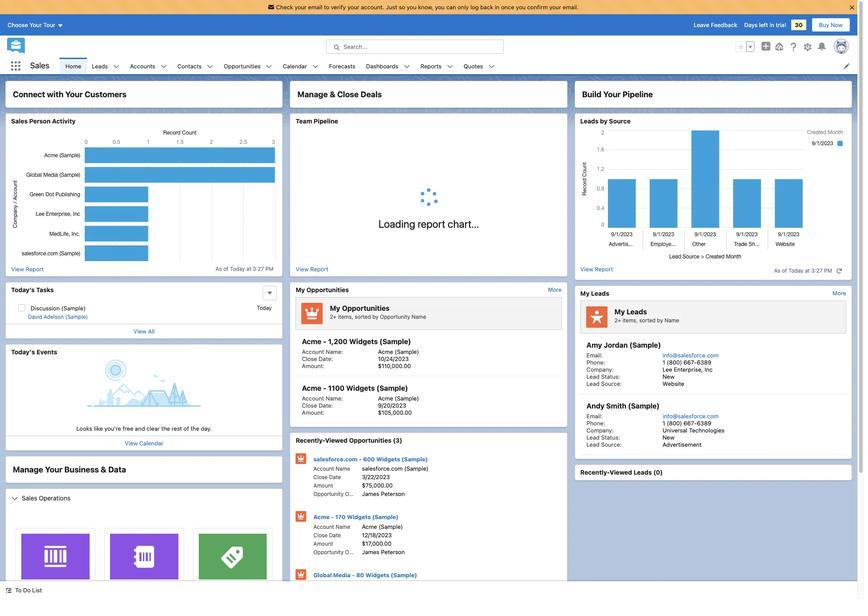 Task type: vqa. For each thing, say whether or not it's contained in the screenshot.


Task type: locate. For each thing, give the bounding box(es) containing it.
0 vertical spatial amount
[[314, 482, 333, 489]]

close date for acme
[[314, 532, 341, 538]]

1 vertical spatial 6389
[[697, 420, 712, 427]]

peterson down $75,000.00
[[381, 490, 405, 497]]

6389 for amy jordan (sample)
[[697, 359, 712, 366]]

1 phone: from the top
[[587, 359, 606, 366]]

to
[[15, 587, 22, 594]]

0 horizontal spatial 2+
[[330, 313, 337, 320]]

1 horizontal spatial manage
[[298, 90, 328, 99]]

items, inside my leads 2+ items, sorted by name
[[623, 317, 638, 324]]

your left "tour"
[[30, 21, 42, 28]]

1 amount from the top
[[314, 482, 333, 489]]

opportunities list item
[[219, 58, 278, 74]]

calendar list item
[[278, 58, 324, 74]]

account for acme - 1100 widgets (sample)
[[302, 395, 324, 402]]

1 horizontal spatial pm
[[825, 267, 833, 274]]

0 horizontal spatial more link
[[548, 286, 562, 293]]

report up today's tasks
[[26, 265, 44, 272]]

1 1 (800) 667-6389 from the top
[[663, 359, 712, 366]]

1 company: from the top
[[587, 366, 614, 373]]

0 vertical spatial 6389
[[697, 359, 712, 366]]

0 horizontal spatial sorted
[[355, 313, 371, 320]]

by inside my leads 2+ items, sorted by name
[[657, 317, 664, 324]]

by for manage & close deals
[[373, 313, 379, 320]]

you left can
[[435, 4, 445, 11]]

sales
[[30, 61, 49, 70], [11, 117, 28, 125], [22, 494, 37, 502]]

date: down 1,200
[[319, 355, 333, 362]]

salesforce.com
[[314, 455, 358, 463], [362, 465, 403, 472]]

text default image left sales operations
[[11, 495, 18, 502]]

amount for salesforce.com
[[314, 482, 333, 489]]

0 vertical spatial info@salesforce.com link
[[663, 352, 719, 359]]

acme - 1,200 widgets (sample)
[[302, 337, 411, 345]]

0 vertical spatial opportunity owner james peterson
[[314, 490, 405, 497]]

1 report from the left
[[26, 265, 44, 272]]

all
[[148, 328, 155, 335]]

my for my leads
[[581, 289, 590, 297]]

in right left
[[770, 21, 775, 28]]

$110,000.00
[[378, 362, 411, 369]]

1 vertical spatial global
[[362, 581, 379, 588]]

2 1 (800) 667-6389 from the top
[[663, 420, 712, 427]]

day.
[[201, 425, 212, 432]]

global left 80
[[314, 571, 332, 578]]

info@salesforce.com up enterprise, at the right bottom
[[663, 352, 719, 359]]

status:
[[602, 373, 620, 380], [602, 434, 620, 441]]

date for acme
[[329, 532, 341, 538]]

1 (800) 667-6389 up "website"
[[663, 359, 712, 366]]

recently-
[[296, 437, 325, 444], [581, 469, 610, 476]]

1 opportunity owner james peterson from the top
[[314, 490, 405, 497]]

2 account name: from the top
[[302, 395, 343, 402]]

opportunity up the 10/24/2023
[[380, 313, 410, 320]]

by inside my opportunities 2+ items, sorted by opportunity name
[[373, 313, 379, 320]]

list
[[60, 58, 858, 74]]

connect with your customers
[[13, 90, 127, 99]]

- left 1,200
[[323, 337, 327, 345]]

2+ inside my leads 2+ items, sorted by name
[[615, 317, 621, 324]]

more for manage & close deals
[[548, 286, 562, 293]]

items, up the amy jordan (sample)
[[623, 317, 638, 324]]

0 horizontal spatial pipeline
[[314, 117, 338, 125]]

sorted up the amy jordan (sample)
[[640, 317, 656, 324]]

status: down smith
[[602, 434, 620, 441]]

acme up $110,000.00
[[378, 348, 393, 355]]

1 horizontal spatial the
[[191, 425, 199, 432]]

email
[[308, 4, 323, 11]]

text default image for accounts
[[161, 63, 167, 70]]

manage up sales operations
[[13, 465, 43, 474]]

company: down amy
[[587, 366, 614, 373]]

0 vertical spatial phone:
[[587, 359, 606, 366]]

(800) for andy smith (sample)
[[667, 420, 682, 427]]

view all
[[134, 328, 155, 335]]

my opportunities link
[[296, 286, 349, 294]]

2 info@salesforce.com link from the top
[[663, 413, 719, 420]]

salesforce.com up the "3/22/2023"
[[362, 465, 403, 472]]

account name: down 1100
[[302, 395, 343, 402]]

name for salesforce.com (sample)
[[336, 465, 350, 472]]

0 vertical spatial info@salesforce.com
[[663, 352, 719, 359]]

1 vertical spatial email:
[[587, 413, 603, 420]]

9/20/2023
[[378, 402, 406, 409]]

1 owner from the top
[[345, 491, 362, 497]]

1 (800) 667-6389 for amy jordan (sample)
[[663, 359, 712, 366]]

james down $17,000.00
[[362, 548, 380, 555]]

2+ inside my opportunities 2+ items, sorted by opportunity name
[[330, 313, 337, 320]]

text default image inside dashboards list item
[[404, 63, 410, 70]]

0 horizontal spatial more
[[548, 286, 562, 293]]

sorted up 'acme - 1,200 widgets (sample)'
[[355, 313, 371, 320]]

account name for salesforce.com
[[314, 465, 350, 472]]

1 horizontal spatial view report
[[296, 265, 329, 272]]

1 horizontal spatial today
[[257, 304, 272, 311]]

clear
[[147, 425, 160, 432]]

global
[[314, 571, 332, 578], [362, 581, 379, 588]]

667- left the 'inc'
[[684, 359, 697, 366]]

0 vertical spatial date
[[329, 474, 341, 480]]

text default image inside the 'accounts' list item
[[161, 63, 167, 70]]

text default image
[[266, 63, 272, 70], [312, 63, 319, 70], [404, 63, 410, 70], [447, 63, 453, 70], [11, 495, 18, 502]]

close date up 170
[[314, 474, 341, 480]]

- for 1,200
[[323, 337, 327, 345]]

report
[[26, 265, 44, 272], [310, 265, 329, 272], [595, 265, 613, 272]]

2 email: from the top
[[587, 413, 603, 420]]

info@salesforce.com link for amy jordan (sample)
[[663, 352, 719, 359]]

2 opportunity owner james peterson from the top
[[314, 548, 405, 555]]

text default image left forecasts link
[[312, 63, 319, 70]]

1 new from the top
[[663, 373, 675, 380]]

opportunity owner james peterson for $17,000.00
[[314, 548, 405, 555]]

amount: for acme - 1100 widgets (sample)
[[302, 409, 325, 416]]

text default image inside opportunities list item
[[266, 63, 272, 70]]

2 your from the left
[[348, 4, 360, 11]]

amount
[[314, 482, 333, 489], [314, 540, 333, 547]]

name inside my leads 2+ items, sorted by name
[[665, 317, 680, 324]]

1 horizontal spatial as
[[775, 267, 781, 274]]

opportunity owner james peterson
[[314, 490, 405, 497], [314, 548, 405, 555]]

1 horizontal spatial more link
[[833, 289, 847, 296]]

date:
[[319, 355, 333, 362], [319, 402, 333, 409]]

my leads
[[581, 289, 610, 297]]

sales for sales person activity
[[11, 117, 28, 125]]

1 (800) 667-6389 for andy smith (sample)
[[663, 420, 712, 427]]

1 vertical spatial account name
[[314, 523, 350, 530]]

1 horizontal spatial 2+
[[615, 317, 621, 324]]

by up 'acme - 1,200 widgets (sample)'
[[373, 313, 379, 320]]

lead source: up recently-viewed leads (0) at bottom
[[587, 441, 622, 448]]

your left email.
[[550, 4, 562, 11]]

0 horizontal spatial view report
[[11, 265, 44, 272]]

email: for andy
[[587, 413, 603, 420]]

media left 80
[[333, 571, 351, 578]]

text default image inside 'calendar' list item
[[312, 63, 319, 70]]

2 close date from the top
[[314, 532, 341, 538]]

you right once
[[516, 4, 526, 11]]

1 vertical spatial pipeline
[[314, 117, 338, 125]]

date: for 1100
[[319, 402, 333, 409]]

1 vertical spatial opportunity owner james peterson
[[314, 548, 405, 555]]

global for global media - 80 widgets (sample)
[[314, 571, 332, 578]]

sales up connect
[[30, 61, 49, 70]]

items, inside my opportunities 2+ items, sorted by opportunity name
[[338, 313, 353, 320]]

opportunity up 170
[[314, 491, 344, 497]]

view report up today's
[[11, 265, 44, 272]]

to do list button
[[0, 581, 47, 599]]

text default image
[[113, 63, 120, 70], [161, 63, 167, 70], [207, 63, 213, 70], [489, 63, 495, 70], [837, 268, 843, 274], [5, 587, 12, 593]]

10/24/2023
[[378, 355, 409, 362]]

1 amount: from the top
[[302, 362, 325, 369]]

view report link up my leads
[[581, 265, 613, 276]]

global media (sample)
[[362, 581, 423, 588]]

1 vertical spatial source:
[[602, 441, 622, 448]]

more link for manage & close deals
[[548, 286, 562, 293]]

accounts list item
[[125, 58, 172, 74]]

calendar inside list item
[[283, 62, 307, 69]]

2 phone: from the top
[[587, 420, 606, 427]]

sorted inside my leads 2+ items, sorted by name
[[640, 317, 656, 324]]

& down forecasts link
[[330, 90, 336, 99]]

your for choose your tour
[[30, 21, 42, 28]]

1 vertical spatial amount
[[314, 540, 333, 547]]

2 horizontal spatial you
[[516, 4, 526, 11]]

1 vertical spatial lead source:
[[587, 441, 622, 448]]

0 horizontal spatial report
[[26, 265, 44, 272]]

info@salesforce.com for amy jordan (sample)
[[663, 352, 719, 359]]

2 account name from the top
[[314, 523, 350, 530]]

sorted inside my opportunities 2+ items, sorted by opportunity name
[[355, 313, 371, 320]]

check
[[276, 4, 293, 11]]

my inside my opportunities 2+ items, sorted by opportunity name
[[330, 304, 341, 312]]

3 view report from the left
[[581, 265, 613, 272]]

your left business
[[45, 465, 63, 474]]

email.
[[563, 4, 579, 11]]

opportunities
[[224, 62, 261, 69], [307, 286, 349, 293], [342, 304, 390, 312], [349, 437, 392, 444]]

3 report from the left
[[595, 265, 613, 272]]

days left in trial
[[745, 21, 787, 28]]

text default image inside reports list item
[[447, 63, 453, 70]]

info@salesforce.com link
[[663, 352, 719, 359], [663, 413, 719, 420]]

3 you from the left
[[516, 4, 526, 11]]

in right back
[[495, 4, 500, 11]]

1 view report from the left
[[11, 265, 44, 272]]

account
[[302, 348, 324, 355], [302, 395, 324, 402], [314, 465, 334, 472], [314, 523, 334, 530], [314, 581, 334, 588]]

1 account name: from the top
[[302, 348, 343, 355]]

by up the amy jordan (sample)
[[657, 317, 664, 324]]

1 vertical spatial 1 (800) 667-6389
[[663, 420, 712, 427]]

info@salesforce.com for andy smith (sample)
[[663, 413, 719, 420]]

acme (sample) up $110,000.00
[[378, 348, 419, 355]]

1 vertical spatial recently-
[[581, 469, 610, 476]]

1 up advertisement
[[663, 420, 666, 427]]

view calendar link
[[125, 440, 163, 447]]

2 view report link from the left
[[296, 265, 329, 272]]

view report link up my opportunities
[[296, 265, 329, 272]]

acme left 1100
[[302, 384, 322, 392]]

the left day.
[[191, 425, 199, 432]]

1 date from the top
[[329, 474, 341, 480]]

1 horizontal spatial sorted
[[640, 317, 656, 324]]

1 horizontal spatial in
[[770, 21, 775, 28]]

1 vertical spatial account name:
[[302, 395, 343, 402]]

sales for sales operations
[[22, 494, 37, 502]]

text default image inside leads list item
[[113, 63, 120, 70]]

2 horizontal spatial view report link
[[581, 265, 613, 276]]

1 vertical spatial media
[[381, 581, 397, 588]]

by left source
[[600, 117, 608, 125]]

0 vertical spatial status:
[[602, 373, 620, 380]]

-
[[323, 337, 327, 345], [323, 384, 327, 392], [359, 455, 362, 463], [331, 513, 334, 520], [352, 571, 355, 578]]

the left rest
[[161, 425, 170, 432]]

1 horizontal spatial global
[[362, 581, 379, 588]]

lead source: for andy
[[587, 441, 622, 448]]

opportunity for 170
[[314, 549, 344, 555]]

text default image for leads
[[113, 63, 120, 70]]

account name down 170
[[314, 523, 350, 530]]

peterson for $75,000.00
[[381, 490, 405, 497]]

2+ for your
[[615, 317, 621, 324]]

(800)
[[667, 359, 682, 366], [667, 420, 682, 427]]

new up the (0)
[[663, 434, 675, 441]]

0 horizontal spatial viewed
[[325, 437, 348, 444]]

1 name: from the top
[[326, 348, 343, 355]]

view up my opportunities
[[296, 265, 309, 272]]

0 vertical spatial media
[[333, 571, 351, 578]]

left
[[760, 21, 768, 28]]

2 amount: from the top
[[302, 409, 325, 416]]

lead source: up andy on the right bottom
[[587, 380, 622, 387]]

0 horizontal spatial recently-
[[296, 437, 325, 444]]

email: down amy
[[587, 352, 603, 359]]

account name: for 1,200
[[302, 348, 343, 355]]

0 vertical spatial name:
[[326, 348, 343, 355]]

text default image for reports
[[447, 63, 453, 70]]

0 horizontal spatial salesforce.com
[[314, 455, 358, 463]]

1 peterson from the top
[[381, 490, 405, 497]]

close for acme - 170 widgets (sample)
[[314, 532, 328, 538]]

my for my opportunities
[[296, 286, 305, 293]]

media down global media - 80 widgets (sample)
[[381, 581, 397, 588]]

acme up $105,000.00 at the left of page
[[378, 395, 393, 402]]

- left 170
[[331, 513, 334, 520]]

name: down 1,200
[[326, 348, 343, 355]]

1 horizontal spatial viewed
[[610, 469, 633, 476]]

1 vertical spatial acme (sample)
[[378, 395, 419, 402]]

2 james from the top
[[362, 548, 380, 555]]

0 vertical spatial date:
[[319, 355, 333, 362]]

30
[[795, 21, 803, 28]]

2 peterson from the top
[[381, 548, 405, 555]]

your right verify
[[348, 4, 360, 11]]

search... button
[[326, 40, 504, 54]]

as of today at 3:​27 pm
[[216, 266, 274, 272], [775, 267, 833, 274]]

lead status: for andy
[[587, 434, 620, 441]]

you
[[407, 4, 417, 11], [435, 4, 445, 11], [516, 4, 526, 11]]

1 vertical spatial name:
[[326, 395, 343, 402]]

2 company: from the top
[[587, 427, 614, 434]]

- left 80
[[352, 571, 355, 578]]

0 horizontal spatial global
[[314, 571, 332, 578]]

amount for acme
[[314, 540, 333, 547]]

1 for amy jordan (sample)
[[663, 359, 666, 366]]

view
[[11, 265, 24, 272], [296, 265, 309, 272], [581, 265, 594, 272], [134, 328, 147, 335], [125, 440, 138, 447]]

company: down andy on the right bottom
[[587, 427, 614, 434]]

2 horizontal spatial report
[[595, 265, 613, 272]]

0 vertical spatial lead source:
[[587, 380, 622, 387]]

your right with
[[65, 90, 83, 99]]

1 status: from the top
[[602, 373, 620, 380]]

search...
[[344, 43, 367, 50]]

1 vertical spatial date
[[329, 532, 341, 538]]

name: for 1100
[[326, 395, 343, 402]]

close date: for 1100
[[302, 402, 333, 409]]

1 up "website"
[[663, 359, 666, 366]]

1 vertical spatial amount:
[[302, 409, 325, 416]]

0 horizontal spatial as
[[216, 266, 222, 272]]

0 vertical spatial amount:
[[302, 362, 325, 369]]

phone: for andy
[[587, 420, 606, 427]]

buy
[[820, 21, 830, 28]]

1 source: from the top
[[602, 380, 622, 387]]

close date:
[[302, 355, 333, 362], [302, 402, 333, 409]]

global down global media - 80 widgets (sample)
[[362, 581, 379, 588]]

2 lead source: from the top
[[587, 441, 622, 448]]

salesforce.com down recently-viewed opportunities (3)
[[314, 455, 358, 463]]

1 horizontal spatial you
[[435, 4, 445, 11]]

phone: down andy on the right bottom
[[587, 420, 606, 427]]

at
[[247, 266, 251, 272], [806, 267, 810, 274]]

lee enterprise, inc
[[663, 366, 713, 373]]

account name down recently-viewed opportunities (3)
[[314, 465, 350, 472]]

0 horizontal spatial pm
[[266, 266, 274, 272]]

2 date from the top
[[329, 532, 341, 538]]

enterprise,
[[674, 366, 703, 373]]

widgets right 170
[[347, 513, 371, 520]]

0 vertical spatial recently-
[[296, 437, 325, 444]]

viewed up the salesforce.com - 600 widgets (sample)
[[325, 437, 348, 444]]

widgets for 170
[[347, 513, 371, 520]]

1 email: from the top
[[587, 352, 603, 359]]

account name
[[314, 465, 350, 472], [314, 523, 350, 530], [314, 581, 350, 588]]

- left 600
[[359, 455, 362, 463]]

widgets right 1,200
[[349, 337, 378, 345]]

2 1 from the top
[[663, 420, 666, 427]]

team pipeline
[[296, 117, 338, 125]]

view report up my opportunities
[[296, 265, 329, 272]]

0 vertical spatial manage
[[298, 90, 328, 99]]

lead status: up andy on the right bottom
[[587, 373, 620, 380]]

2 name: from the top
[[326, 395, 343, 402]]

0 horizontal spatial in
[[495, 4, 500, 11]]

widgets for 1100
[[346, 384, 375, 392]]

close date down 170
[[314, 532, 341, 538]]

1 horizontal spatial view report link
[[296, 265, 329, 272]]

2 date: from the top
[[319, 402, 333, 409]]

1 close date from the top
[[314, 474, 341, 480]]

account name for acme
[[314, 523, 350, 530]]

2 horizontal spatial of
[[782, 267, 788, 274]]

2 new from the top
[[663, 434, 675, 441]]

1 6389 from the top
[[697, 359, 712, 366]]

james for $17,000.00
[[362, 548, 380, 555]]

3 view report link from the left
[[581, 265, 613, 276]]

amount:
[[302, 362, 325, 369], [302, 409, 325, 416]]

leads
[[92, 62, 108, 69], [581, 117, 599, 125], [591, 289, 610, 297], [627, 308, 647, 316], [634, 469, 652, 476]]

status: for smith
[[602, 434, 620, 441]]

1 vertical spatial james
[[362, 548, 380, 555]]

sales inside dropdown button
[[22, 494, 37, 502]]

name
[[412, 313, 426, 320], [665, 317, 680, 324], [336, 465, 350, 472], [336, 523, 350, 530], [336, 581, 350, 588]]

1 info@salesforce.com from the top
[[663, 352, 719, 359]]

feedback
[[711, 21, 738, 28]]

667- for amy jordan (sample)
[[684, 359, 697, 366]]

by for build your pipeline
[[657, 317, 664, 324]]

pipeline right "team"
[[314, 117, 338, 125]]

view report for connect
[[11, 265, 44, 272]]

owner up 80
[[345, 549, 362, 555]]

2 horizontal spatial your
[[550, 4, 562, 11]]

1 vertical spatial peterson
[[381, 548, 405, 555]]

2 6389 from the top
[[697, 420, 712, 427]]

1 vertical spatial close date
[[314, 532, 341, 538]]

reports list item
[[415, 58, 459, 74]]

name for acme (sample)
[[336, 523, 350, 530]]

view calendar
[[125, 440, 163, 447]]

2 close date: from the top
[[302, 402, 333, 409]]

2 amount from the top
[[314, 540, 333, 547]]

2 status: from the top
[[602, 434, 620, 441]]

acme (sample) up 12/18/2023 at the left
[[362, 523, 403, 530]]

sorted for pipeline
[[640, 317, 656, 324]]

status: up smith
[[602, 373, 620, 380]]

1 horizontal spatial your
[[348, 4, 360, 11]]

2 (800) from the top
[[667, 420, 682, 427]]

of
[[223, 266, 229, 272], [782, 267, 788, 274], [184, 425, 189, 432]]

text default image inside "contacts" list item
[[207, 63, 213, 70]]

text default image inside quotes list item
[[489, 63, 495, 70]]

text default image right reports
[[447, 63, 453, 70]]

2 view report from the left
[[296, 265, 329, 272]]

operations
[[39, 494, 71, 502]]

lead status: down andy on the right bottom
[[587, 434, 620, 441]]

1 horizontal spatial more
[[833, 289, 847, 296]]

2 info@salesforce.com from the top
[[663, 413, 719, 420]]

1 account name from the top
[[314, 465, 350, 472]]

website
[[663, 380, 685, 387]]

sales left person
[[11, 117, 28, 125]]

opportunity
[[380, 313, 410, 320], [314, 491, 344, 497], [314, 549, 344, 555]]

1 info@salesforce.com link from the top
[[663, 352, 719, 359]]

acme (sample) for acme - 170 widgets (sample)
[[362, 523, 403, 530]]

group
[[736, 41, 755, 52]]

1 lead status: from the top
[[587, 373, 620, 380]]

0 vertical spatial peterson
[[381, 490, 405, 497]]

1 vertical spatial viewed
[[610, 469, 633, 476]]

& left "data"
[[101, 465, 106, 474]]

info@salesforce.com link up the universal technologies on the right of the page
[[663, 413, 719, 420]]

email: down andy on the right bottom
[[587, 413, 603, 420]]

2 lead status: from the top
[[587, 434, 620, 441]]

view up my leads
[[581, 265, 594, 272]]

items, up 1,200
[[338, 313, 353, 320]]

600
[[363, 455, 375, 463]]

2+ up jordan
[[615, 317, 621, 324]]

0 vertical spatial email:
[[587, 352, 603, 359]]

1 lead source: from the top
[[587, 380, 622, 387]]

recently- for recently-viewed leads (0)
[[581, 469, 610, 476]]

0 vertical spatial account name
[[314, 465, 350, 472]]

peterson down $17,000.00
[[381, 548, 405, 555]]

calendar
[[283, 62, 307, 69], [139, 440, 163, 447]]

0 horizontal spatial calendar
[[139, 440, 163, 447]]

opportunity down 170
[[314, 549, 344, 555]]

as
[[216, 266, 222, 272], [775, 267, 781, 274]]

1 (800) 667-6389 up advertisement
[[663, 420, 712, 427]]

170
[[336, 513, 346, 520]]

source: up smith
[[602, 380, 622, 387]]

2 owner from the top
[[345, 549, 362, 555]]

0 vertical spatial global
[[314, 571, 332, 578]]

status: for jordan
[[602, 373, 620, 380]]

my inside my leads 2+ items, sorted by name
[[615, 308, 625, 316]]

manage
[[298, 90, 328, 99], [13, 465, 43, 474]]

view report link for connect with your customers
[[11, 265, 44, 272]]

items,
[[338, 313, 353, 320], [623, 317, 638, 324]]

0 vertical spatial close date:
[[302, 355, 333, 362]]

1 667- from the top
[[684, 359, 697, 366]]

1 (800) from the top
[[667, 359, 682, 366]]

owner up acme - 170 widgets (sample)
[[345, 491, 362, 497]]

so
[[399, 4, 405, 11]]

source
[[609, 117, 631, 125]]

0 vertical spatial company:
[[587, 366, 614, 373]]

viewed for opportunities
[[325, 437, 348, 444]]

widgets right 1100
[[346, 384, 375, 392]]

text default image for calendar
[[312, 63, 319, 70]]

widgets up salesforce.com (sample)
[[377, 455, 400, 463]]

close date: down 1100
[[302, 402, 333, 409]]

list
[[32, 587, 42, 594]]

source: up recently-viewed leads (0) at bottom
[[602, 441, 622, 448]]

james down $75,000.00
[[362, 490, 380, 497]]

2 667- from the top
[[684, 420, 697, 427]]

0 horizontal spatial manage
[[13, 465, 43, 474]]

your
[[295, 4, 307, 11], [348, 4, 360, 11], [550, 4, 562, 11]]

0 vertical spatial viewed
[[325, 437, 348, 444]]

close for acme - 1,200 widgets (sample)
[[302, 355, 317, 362]]

your inside the choose your tour "dropdown button"
[[30, 21, 42, 28]]

2 vertical spatial sales
[[22, 494, 37, 502]]

1 vertical spatial lead status:
[[587, 434, 620, 441]]

1 james from the top
[[362, 490, 380, 497]]

your left "email"
[[295, 4, 307, 11]]

account for salesforce.com - 600 widgets (sample)
[[314, 465, 334, 472]]

home
[[65, 62, 81, 69]]

date for salesforce.com
[[329, 474, 341, 480]]

1 1 from the top
[[663, 359, 666, 366]]

1 vertical spatial owner
[[345, 549, 362, 555]]

manage for manage your business & data
[[13, 465, 43, 474]]

choose your tour
[[8, 21, 55, 28]]

4 lead from the top
[[587, 441, 600, 448]]

1 vertical spatial sales
[[11, 117, 28, 125]]

0 vertical spatial sales
[[30, 61, 49, 70]]

view report link up today's
[[11, 265, 44, 272]]

1 horizontal spatial as of today at 3:​27 pm
[[775, 267, 833, 274]]

account name: down 1,200
[[302, 348, 343, 355]]

reports
[[421, 62, 442, 69]]

1 horizontal spatial report
[[310, 265, 329, 272]]

you right the so at the top left of the page
[[407, 4, 417, 11]]

log
[[471, 4, 479, 11]]

widgets for 600
[[377, 455, 400, 463]]

1 vertical spatial &
[[101, 465, 106, 474]]

1 horizontal spatial media
[[381, 581, 397, 588]]

1 close date: from the top
[[302, 355, 333, 362]]

667- for andy smith (sample)
[[684, 420, 697, 427]]

1 view report link from the left
[[11, 265, 44, 272]]

dashboards
[[366, 62, 399, 69]]

1 date: from the top
[[319, 355, 333, 362]]

2 source: from the top
[[602, 441, 622, 448]]

1 vertical spatial info@salesforce.com
[[663, 413, 719, 420]]



Task type: describe. For each thing, give the bounding box(es) containing it.
david adelson (sample) link
[[28, 313, 88, 320]]

just
[[386, 4, 398, 11]]

contacts list item
[[172, 58, 219, 74]]

company: for andy
[[587, 427, 614, 434]]

text default image for dashboards
[[404, 63, 410, 70]]

person
[[29, 117, 51, 125]]

dashboards link
[[361, 58, 404, 74]]

recently-viewed leads (0)
[[581, 469, 663, 476]]

leave feedback link
[[694, 21, 738, 28]]

view report link for build your pipeline
[[581, 265, 613, 276]]

$17,000.00
[[362, 540, 392, 547]]

tasks
[[36, 286, 54, 293]]

3 your from the left
[[550, 4, 562, 11]]

report for build
[[595, 265, 613, 272]]

back
[[481, 4, 494, 11]]

sales for sales
[[30, 61, 49, 70]]

(3)
[[393, 437, 403, 444]]

verify
[[331, 4, 346, 11]]

acme left 170
[[314, 513, 330, 520]]

1 your from the left
[[295, 4, 307, 11]]

salesforce.com for salesforce.com (sample)
[[362, 465, 403, 472]]

salesforce.com for salesforce.com - 600 widgets (sample)
[[314, 455, 358, 463]]

choose
[[8, 21, 28, 28]]

standard quote image
[[215, 534, 251, 575]]

source: for smith
[[602, 441, 622, 448]]

david
[[28, 313, 42, 320]]

0 horizontal spatial as of today at 3:​27 pm
[[216, 266, 274, 272]]

- for 170
[[331, 513, 334, 520]]

today's tasks
[[11, 286, 54, 293]]

account for acme - 170 widgets (sample)
[[314, 523, 334, 530]]

opportunity inside my opportunities 2+ items, sorted by opportunity name
[[380, 313, 410, 320]]

to do list
[[15, 587, 42, 594]]

name inside my opportunities 2+ items, sorted by opportunity name
[[412, 313, 426, 320]]

accounts link
[[125, 58, 161, 74]]

do
[[23, 587, 31, 594]]

with
[[47, 90, 64, 99]]

(0)
[[654, 469, 663, 476]]

can
[[447, 4, 456, 11]]

quotes
[[464, 62, 483, 69]]

items, for close
[[338, 313, 353, 320]]

12/18/2023
[[362, 531, 392, 538]]

acme up 12/18/2023 at the left
[[362, 523, 377, 530]]

2 report from the left
[[310, 265, 329, 272]]

lead status: for amy
[[587, 373, 620, 380]]

my for my opportunities 2+ items, sorted by opportunity name
[[330, 304, 341, 312]]

lee
[[663, 366, 673, 373]]

forecasts
[[329, 62, 356, 69]]

opportunities inside list item
[[224, 62, 261, 69]]

my opportunities 2+ items, sorted by opportunity name
[[330, 304, 426, 320]]

1 horizontal spatial by
[[600, 117, 608, 125]]

leads inside my leads 2+ items, sorted by name
[[627, 308, 647, 316]]

2+ for &
[[330, 313, 337, 320]]

owner for $75,000.00
[[345, 491, 362, 497]]

more link for build your pipeline
[[833, 289, 847, 296]]

0 horizontal spatial 3:​27
[[253, 266, 264, 272]]

leads list item
[[87, 58, 125, 74]]

phone: for amy
[[587, 359, 606, 366]]

3/22/2023
[[362, 473, 390, 480]]

email: for amy
[[587, 352, 603, 359]]

view left all
[[134, 328, 147, 335]]

you're
[[104, 425, 121, 432]]

1 lead from the top
[[587, 373, 600, 380]]

your for manage your business & data
[[45, 465, 63, 474]]

list containing home
[[60, 58, 858, 74]]

today's events
[[11, 348, 57, 355]]

standard product2 image
[[37, 534, 74, 575]]

widgets right 80
[[366, 571, 390, 578]]

opportunities inside my opportunities 2+ items, sorted by opportunity name
[[342, 304, 390, 312]]

more for build your pipeline
[[833, 289, 847, 296]]

to
[[324, 4, 330, 11]]

0 vertical spatial in
[[495, 4, 500, 11]]

source: for jordan
[[602, 380, 622, 387]]

text default image for quotes
[[489, 63, 495, 70]]

view down the free
[[125, 440, 138, 447]]

home link
[[60, 58, 87, 74]]

manage & close deals
[[298, 90, 382, 99]]

text default image for opportunities
[[266, 63, 272, 70]]

1 vertical spatial calendar
[[139, 440, 163, 447]]

confirm
[[528, 4, 548, 11]]

2 you from the left
[[435, 4, 445, 11]]

leave
[[694, 21, 710, 28]]

leads inside list item
[[92, 62, 108, 69]]

1 the from the left
[[161, 425, 170, 432]]

discussion (sample) david adelson (sample)
[[28, 304, 88, 320]]

account for acme - 1,200 widgets (sample)
[[302, 348, 324, 355]]

standard pricebook2 image
[[126, 534, 162, 575]]

your for build your pipeline
[[604, 90, 621, 99]]

only
[[458, 4, 469, 11]]

rest
[[172, 425, 182, 432]]

new for andy smith (sample)
[[663, 434, 675, 441]]

close date for salesforce.com
[[314, 474, 341, 480]]

choose your tour button
[[7, 18, 64, 32]]

viewed for leads
[[610, 469, 633, 476]]

0 vertical spatial &
[[330, 90, 336, 99]]

global for global media (sample)
[[362, 581, 379, 588]]

3 account name from the top
[[314, 581, 350, 588]]

now
[[831, 21, 843, 28]]

like
[[94, 425, 103, 432]]

- for 600
[[359, 455, 362, 463]]

name: for 1,200
[[326, 348, 343, 355]]

0 horizontal spatial of
[[184, 425, 189, 432]]

universal technologies
[[663, 427, 725, 434]]

2 lead from the top
[[587, 380, 600, 387]]

media for (sample)
[[381, 581, 397, 588]]

days
[[745, 21, 758, 28]]

deals
[[361, 90, 382, 99]]

dashboards list item
[[361, 58, 415, 74]]

info@salesforce.com link for andy smith (sample)
[[663, 413, 719, 420]]

widgets for 1,200
[[349, 337, 378, 345]]

inc
[[705, 366, 713, 373]]

close for salesforce.com - 600 widgets (sample)
[[314, 474, 328, 480]]

$75,000.00
[[362, 482, 393, 489]]

- for 1100
[[323, 384, 327, 392]]

2 horizontal spatial today
[[789, 267, 804, 274]]

my opportunities
[[296, 286, 349, 293]]

sales operations
[[22, 494, 71, 502]]

1 you from the left
[[407, 4, 417, 11]]

quotes list item
[[459, 58, 500, 74]]

sales operations button
[[6, 489, 283, 508]]

1 for andy smith (sample)
[[663, 420, 666, 427]]

manage for manage & close deals
[[298, 90, 328, 99]]

report for connect
[[26, 265, 44, 272]]

1 horizontal spatial pipeline
[[623, 90, 653, 99]]

account name: for 1100
[[302, 395, 343, 402]]

calendar link
[[278, 58, 312, 74]]

andy smith (sample)
[[587, 402, 660, 410]]

check your email to verify your account. just so you know, you can only log back in once you confirm your email.
[[276, 4, 579, 11]]

leads by source
[[581, 117, 631, 125]]

my leads link
[[581, 289, 610, 297]]

owner for $17,000.00
[[345, 549, 362, 555]]

connect
[[13, 90, 45, 99]]

0 horizontal spatial today
[[230, 266, 245, 272]]

peterson for $17,000.00
[[381, 548, 405, 555]]

3 lead from the top
[[587, 434, 600, 441]]

company: for amy
[[587, 366, 614, 373]]

james for $75,000.00
[[362, 490, 380, 497]]

today's
[[11, 348, 35, 355]]

opportunity for 600
[[314, 491, 344, 497]]

1,200
[[328, 337, 348, 345]]

build your pipeline
[[582, 90, 653, 99]]

1100
[[328, 384, 345, 392]]

recently-viewed opportunities (3)
[[296, 437, 403, 444]]

sales person activity
[[11, 117, 76, 125]]

acme left 1,200
[[302, 337, 322, 345]]

recently- for recently-viewed opportunities (3)
[[296, 437, 325, 444]]

80
[[356, 571, 364, 578]]

my for my leads 2+ items, sorted by name
[[615, 308, 625, 316]]

items, for pipeline
[[623, 317, 638, 324]]

reports link
[[415, 58, 447, 74]]

forecasts link
[[324, 58, 361, 74]]

0 horizontal spatial at
[[247, 266, 251, 272]]

0 horizontal spatial &
[[101, 465, 106, 474]]

name for global media (sample)
[[336, 581, 350, 588]]

sorted for close
[[355, 313, 371, 320]]

contacts link
[[172, 58, 207, 74]]

acme - 170 widgets (sample)
[[314, 513, 399, 520]]

data
[[108, 465, 126, 474]]

view up today's
[[11, 265, 24, 272]]

text default image inside 'to do list' 'button'
[[5, 587, 12, 593]]

(800) for amy jordan (sample)
[[667, 359, 682, 366]]

salesforce.com - 600 widgets (sample)
[[314, 455, 428, 463]]

1 horizontal spatial 3:​27
[[812, 267, 823, 274]]

text default image for contacts
[[207, 63, 213, 70]]

adelson
[[44, 313, 64, 320]]

date: for 1,200
[[319, 355, 333, 362]]

smith
[[607, 402, 627, 410]]

accounts
[[130, 62, 155, 69]]

new for amy jordan (sample)
[[663, 373, 675, 380]]

6389 for andy smith (sample)
[[697, 420, 712, 427]]

view all link
[[134, 328, 155, 335]]

andy
[[587, 402, 605, 410]]

text default image inside sales operations dropdown button
[[11, 495, 18, 502]]

1 horizontal spatial of
[[223, 266, 229, 272]]

contacts
[[177, 62, 202, 69]]

2 the from the left
[[191, 425, 199, 432]]

acme (sample) for acme - 1100 widgets (sample)
[[378, 395, 419, 402]]

leave feedback
[[694, 21, 738, 28]]

1 horizontal spatial at
[[806, 267, 810, 274]]

buy now
[[820, 21, 843, 28]]

events
[[37, 348, 57, 355]]



